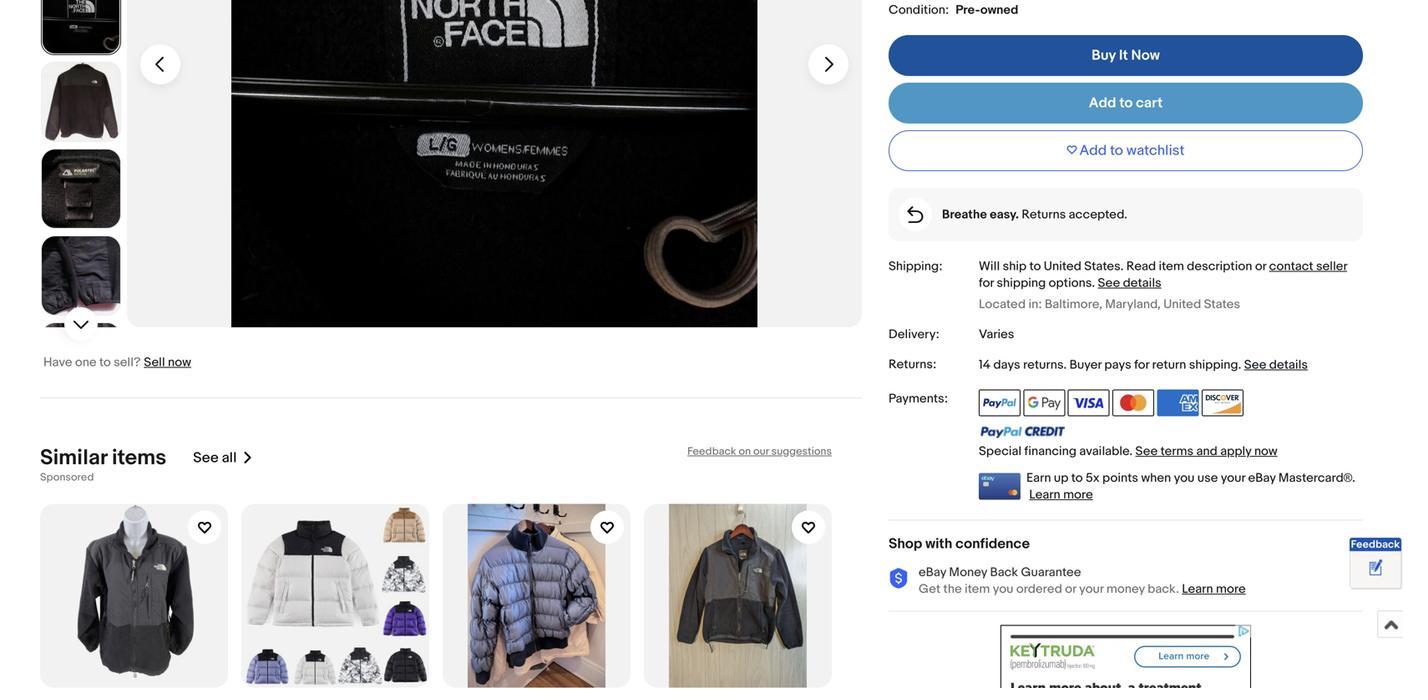 Task type: vqa. For each thing, say whether or not it's contained in the screenshot.
Jewelry & Watches link
no



Task type: locate. For each thing, give the bounding box(es) containing it.
breathe
[[943, 207, 987, 222]]

0 vertical spatial ebay
[[1249, 471, 1276, 486]]

see details link for buyer pays for return shipping
[[1245, 358, 1308, 373]]

0 horizontal spatial shipping
[[997, 276, 1046, 291]]

use
[[1198, 471, 1219, 486]]

1 vertical spatial feedback
[[1352, 539, 1401, 551]]

more down 5x
[[1064, 488, 1094, 503]]

0 horizontal spatial your
[[1080, 582, 1104, 597]]

returns
[[1024, 358, 1064, 373]]

0 horizontal spatial .
[[1064, 358, 1067, 373]]

0 vertical spatial shipping
[[997, 276, 1046, 291]]

to right one
[[99, 355, 111, 370]]

to left watchlist
[[1111, 142, 1124, 160]]

terms
[[1161, 444, 1194, 459]]

. inside will ship to united states. read item description or contact seller for shipping options . see details located in: baltimore, maryland, united states
[[1092, 276, 1096, 291]]

0 vertical spatial learn
[[1030, 488, 1061, 503]]

1 horizontal spatial learn
[[1183, 582, 1214, 597]]

add inside button
[[1080, 142, 1107, 160]]

to left 5x
[[1072, 471, 1083, 486]]

feedback
[[688, 445, 737, 458], [1352, 539, 1401, 551]]

1 vertical spatial united
[[1164, 297, 1202, 312]]

0 vertical spatial more
[[1064, 488, 1094, 503]]

1 horizontal spatial learn more link
[[1183, 582, 1246, 597]]

points
[[1103, 471, 1139, 486]]

master card image
[[1113, 390, 1155, 417]]

1 vertical spatial with details__icon image
[[889, 569, 909, 589]]

maryland,
[[1106, 297, 1161, 312]]

you inside 'earn up to 5x points when you use your ebay mastercard®. learn more'
[[1175, 471, 1195, 486]]

0 horizontal spatial more
[[1064, 488, 1094, 503]]

more right 'back.'
[[1217, 582, 1246, 597]]

shipping up discover image
[[1190, 358, 1239, 373]]

1 vertical spatial learn more link
[[1183, 582, 1246, 597]]

read
[[1127, 259, 1157, 274]]

apply
[[1221, 444, 1252, 459]]

returns:
[[889, 357, 937, 372]]

to
[[1120, 94, 1133, 112], [1111, 142, 1124, 160], [1030, 259, 1042, 274], [99, 355, 111, 370], [1072, 471, 1083, 486]]

1 vertical spatial more
[[1217, 582, 1246, 597]]

0 horizontal spatial united
[[1044, 259, 1082, 274]]

have one to sell? sell now
[[43, 355, 191, 370]]

1 horizontal spatial item
[[1159, 259, 1185, 274]]

now
[[1132, 47, 1161, 64]]

ship
[[1003, 259, 1027, 274]]

add left cart
[[1089, 94, 1117, 112]]

returns
[[1022, 207, 1066, 222]]

more
[[1064, 488, 1094, 503], [1217, 582, 1246, 597]]

1 vertical spatial you
[[993, 582, 1014, 597]]

0 vertical spatial item
[[1159, 259, 1185, 274]]

owned
[[981, 2, 1019, 18]]

discover image
[[1202, 390, 1244, 417]]

seller
[[1317, 259, 1348, 274]]

one
[[75, 355, 97, 370]]

details
[[1123, 276, 1162, 291], [1270, 358, 1308, 373]]

shipping inside will ship to united states. read item description or contact seller for shipping options . see details located in: baltimore, maryland, united states
[[997, 276, 1046, 291]]

or inside will ship to united states. read item description or contact seller for shipping options . see details located in: baltimore, maryland, united states
[[1256, 259, 1267, 274]]

learn right 'back.'
[[1183, 582, 1214, 597]]

more inside 'earn up to 5x points when you use your ebay mastercard®. learn more'
[[1064, 488, 1094, 503]]

1 horizontal spatial more
[[1217, 582, 1246, 597]]

ebay down 'apply'
[[1249, 471, 1276, 486]]

add
[[1089, 94, 1117, 112], [1080, 142, 1107, 160]]

1 vertical spatial shipping
[[1190, 358, 1239, 373]]

for down will
[[979, 276, 994, 291]]

0 horizontal spatial you
[[993, 582, 1014, 597]]

1 horizontal spatial now
[[1255, 444, 1278, 459]]

. down states.
[[1092, 276, 1096, 291]]

accepted.
[[1069, 207, 1128, 222]]

1 horizontal spatial shipping
[[1190, 358, 1239, 373]]

or down guarantee
[[1066, 582, 1077, 597]]

condition: pre-owned
[[889, 2, 1019, 18]]

get the item you ordered or your money back.
[[919, 582, 1180, 597]]

learn more link down up
[[1030, 488, 1094, 503]]

1 vertical spatial or
[[1066, 582, 1077, 597]]

. up discover image
[[1239, 358, 1242, 373]]

learn more link
[[1030, 488, 1094, 503], [1183, 582, 1246, 597]]

1 vertical spatial item
[[965, 582, 990, 597]]

1 vertical spatial now
[[1255, 444, 1278, 459]]

for
[[979, 276, 994, 291], [1135, 358, 1150, 373]]

to inside 'earn up to 5x points when you use your ebay mastercard®. learn more'
[[1072, 471, 1083, 486]]

your
[[1221, 471, 1246, 486], [1080, 582, 1104, 597]]

1 horizontal spatial .
[[1092, 276, 1096, 291]]

1 horizontal spatial feedback
[[1352, 539, 1401, 551]]

our
[[754, 445, 769, 458]]

0 horizontal spatial for
[[979, 276, 994, 291]]

payments:
[[889, 392, 948, 407]]

see
[[1098, 276, 1121, 291], [1245, 358, 1267, 373], [1136, 444, 1158, 459], [193, 450, 219, 467]]

ebay up get
[[919, 565, 947, 580]]

feedback for feedback on our suggestions
[[688, 445, 737, 458]]

1 vertical spatial for
[[1135, 358, 1150, 373]]

you left use
[[1175, 471, 1195, 486]]

to inside will ship to united states. read item description or contact seller for shipping options . see details located in: baltimore, maryland, united states
[[1030, 259, 1042, 274]]

earn
[[1027, 471, 1052, 486]]

pays
[[1105, 358, 1132, 373]]

0 horizontal spatial learn
[[1030, 488, 1061, 503]]

0 horizontal spatial item
[[965, 582, 990, 597]]

now right 'apply'
[[1255, 444, 1278, 459]]

mastercard®.
[[1279, 471, 1356, 486]]

1 vertical spatial your
[[1080, 582, 1104, 597]]

feedback on our suggestions link
[[688, 445, 832, 458]]

see all
[[193, 450, 237, 467]]

feedback on our suggestions
[[688, 445, 832, 458]]

have
[[43, 355, 72, 370]]

0 horizontal spatial learn more link
[[1030, 488, 1094, 503]]

now right sell on the bottom
[[168, 355, 191, 370]]

united left states at the right
[[1164, 297, 1202, 312]]

0 vertical spatial add
[[1089, 94, 1117, 112]]

0 horizontal spatial details
[[1123, 276, 1162, 291]]

your right use
[[1221, 471, 1246, 486]]

with details__icon image for breathe easy.
[[908, 206, 924, 223]]

shipping down the ship
[[997, 276, 1046, 291]]

united
[[1044, 259, 1082, 274], [1164, 297, 1202, 312]]

the
[[944, 582, 962, 597]]

similar items
[[40, 445, 166, 471]]

details inside will ship to united states. read item description or contact seller for shipping options . see details located in: baltimore, maryland, united states
[[1123, 276, 1162, 291]]

1 horizontal spatial or
[[1256, 259, 1267, 274]]

0 vertical spatial for
[[979, 276, 994, 291]]

sell?
[[114, 355, 141, 370]]

or
[[1256, 259, 1267, 274], [1066, 582, 1077, 597]]

for right pays
[[1135, 358, 1150, 373]]

.
[[1092, 276, 1096, 291], [1064, 358, 1067, 373], [1239, 358, 1242, 373]]

buy
[[1092, 47, 1116, 64]]

item right read
[[1159, 259, 1185, 274]]

1 vertical spatial details
[[1270, 358, 1308, 373]]

will ship to united states. read item description or contact seller for shipping options . see details located in: baltimore, maryland, united states
[[979, 259, 1348, 312]]

0 vertical spatial details
[[1123, 276, 1162, 291]]

add down add to cart
[[1080, 142, 1107, 160]]

0 vertical spatial see details link
[[1098, 276, 1162, 291]]

. left buyer
[[1064, 358, 1067, 373]]

you
[[1175, 471, 1195, 486], [993, 582, 1014, 597]]

0 horizontal spatial see details link
[[1098, 276, 1162, 291]]

item down money
[[965, 582, 990, 597]]

you down "back"
[[993, 582, 1014, 597]]

0 vertical spatial with details__icon image
[[908, 206, 924, 223]]

or left contact at the right top of the page
[[1256, 259, 1267, 274]]

your left money
[[1080, 582, 1104, 597]]

1 horizontal spatial united
[[1164, 297, 1202, 312]]

1 horizontal spatial your
[[1221, 471, 1246, 486]]

sponsored
[[40, 471, 94, 484]]

1 horizontal spatial ebay
[[1249, 471, 1276, 486]]

See all text field
[[193, 450, 237, 467]]

0 horizontal spatial or
[[1066, 582, 1077, 597]]

feedback for feedback
[[1352, 539, 1401, 551]]

shipping
[[997, 276, 1046, 291], [1190, 358, 1239, 373]]

learn down earn
[[1030, 488, 1061, 503]]

your inside 'earn up to 5x points when you use your ebay mastercard®. learn more'
[[1221, 471, 1246, 486]]

14 days returns . buyer pays for return shipping . see details
[[979, 358, 1308, 373]]

0 vertical spatial feedback
[[688, 445, 737, 458]]

see details link
[[1098, 276, 1162, 291], [1245, 358, 1308, 373]]

1 vertical spatial add
[[1080, 142, 1107, 160]]

baltimore,
[[1045, 297, 1103, 312]]

picture 4 of 7 image
[[42, 63, 120, 141]]

contact seller link
[[1270, 259, 1348, 274]]

see details link for for shipping options
[[1098, 276, 1162, 291]]

1 vertical spatial ebay
[[919, 565, 947, 580]]

5x
[[1086, 471, 1100, 486]]

0 vertical spatial you
[[1175, 471, 1195, 486]]

0 vertical spatial now
[[168, 355, 191, 370]]

0 horizontal spatial ebay
[[919, 565, 947, 580]]

days
[[994, 358, 1021, 373]]

0 vertical spatial your
[[1221, 471, 1246, 486]]

see terms and apply now link
[[1136, 444, 1278, 459]]

0 vertical spatial or
[[1256, 259, 1267, 274]]

with details__icon image left get
[[889, 569, 909, 589]]

description
[[1187, 259, 1253, 274]]

options
[[1049, 276, 1092, 291]]

will
[[979, 259, 1000, 274]]

ebay
[[1249, 471, 1276, 486], [919, 565, 947, 580]]

united up "options"
[[1044, 259, 1082, 274]]

1 vertical spatial see details link
[[1245, 358, 1308, 373]]

1 horizontal spatial see details link
[[1245, 358, 1308, 373]]

1 horizontal spatial you
[[1175, 471, 1195, 486]]

0 horizontal spatial feedback
[[688, 445, 737, 458]]

learn more link right 'back.'
[[1183, 582, 1246, 597]]

with details__icon image left breathe
[[908, 206, 924, 223]]

to right the ship
[[1030, 259, 1042, 274]]

with details__icon image
[[908, 206, 924, 223], [889, 569, 909, 589]]

picture 5 of 7 image
[[42, 150, 120, 228]]

available.
[[1080, 444, 1133, 459]]

0 horizontal spatial now
[[168, 355, 191, 370]]

item
[[1159, 259, 1185, 274], [965, 582, 990, 597]]



Task type: describe. For each thing, give the bounding box(es) containing it.
to for when
[[1072, 471, 1083, 486]]

condition:
[[889, 2, 949, 18]]

see inside will ship to united states. read item description or contact seller for shipping options . see details located in: baltimore, maryland, united states
[[1098, 276, 1121, 291]]

financing
[[1025, 444, 1077, 459]]

add for add to watchlist
[[1080, 142, 1107, 160]]

varies
[[979, 327, 1015, 342]]

shipping:
[[889, 259, 943, 274]]

2 horizontal spatial .
[[1239, 358, 1242, 373]]

and
[[1197, 444, 1218, 459]]

ebay money back guarantee
[[919, 565, 1082, 580]]

buyer
[[1070, 358, 1102, 373]]

money
[[1107, 582, 1145, 597]]

located
[[979, 297, 1026, 312]]

add for add to cart
[[1089, 94, 1117, 112]]

cart
[[1136, 94, 1163, 112]]

add to cart link
[[889, 83, 1364, 124]]

0 vertical spatial united
[[1044, 259, 1082, 274]]

buy it now link
[[889, 35, 1364, 76]]

ebay inside 'earn up to 5x points when you use your ebay mastercard®. learn more'
[[1249, 471, 1276, 486]]

guarantee
[[1021, 565, 1082, 580]]

14
[[979, 358, 991, 373]]

sell now link
[[144, 355, 191, 370]]

paypal credit image
[[979, 426, 1066, 439]]

watchlist
[[1127, 142, 1185, 160]]

add to cart
[[1089, 94, 1163, 112]]

sell
[[144, 355, 165, 370]]

items
[[112, 445, 166, 471]]

earn up to 5x points when you use your ebay mastercard®. learn more
[[1027, 471, 1356, 503]]

0 vertical spatial learn more link
[[1030, 488, 1094, 503]]

suggestions
[[772, 445, 832, 458]]

to inside button
[[1111, 142, 1124, 160]]

confidence
[[956, 536, 1030, 553]]

delivery:
[[889, 327, 940, 342]]

up
[[1054, 471, 1069, 486]]

to left cart
[[1120, 94, 1133, 112]]

ebay mastercard image
[[979, 473, 1021, 500]]

shop with confidence
[[889, 536, 1030, 553]]

similar
[[40, 445, 107, 471]]

for inside will ship to united states. read item description or contact seller for shipping options . see details located in: baltimore, maryland, united states
[[979, 276, 994, 291]]

breathe easy. returns accepted.
[[943, 207, 1128, 222]]

picture 3 of 7 image
[[42, 0, 120, 54]]

easy.
[[990, 207, 1019, 222]]

google pay image
[[1024, 390, 1066, 417]]

states
[[1205, 297, 1241, 312]]

visa image
[[1068, 390, 1110, 417]]

see all link
[[193, 445, 253, 471]]

to for read
[[1030, 259, 1042, 274]]

return
[[1153, 358, 1187, 373]]

1 horizontal spatial for
[[1135, 358, 1150, 373]]

paypal image
[[979, 390, 1021, 417]]

learn inside 'earn up to 5x points when you use your ebay mastercard®. learn more'
[[1030, 488, 1061, 503]]

contact
[[1270, 259, 1314, 274]]

it
[[1120, 47, 1129, 64]]

item inside will ship to united states. read item description or contact seller for shipping options . see details located in: baltimore, maryland, united states
[[1159, 259, 1185, 274]]

buy it now
[[1092, 47, 1161, 64]]

get
[[919, 582, 941, 597]]

add to watchlist
[[1080, 142, 1185, 160]]

back.
[[1148, 582, 1180, 597]]

with details__icon image for ebay money back guarantee
[[889, 569, 909, 589]]

in:
[[1029, 297, 1042, 312]]

money
[[950, 565, 988, 580]]

ordered
[[1017, 582, 1063, 597]]

when
[[1142, 471, 1172, 486]]

special financing available. see terms and apply now
[[979, 444, 1278, 459]]

american express image
[[1158, 390, 1199, 417]]

the north face denali jacket womens large black fleece & nylon outdoors full zip - picture 3 of 7 image
[[127, 0, 862, 328]]

back
[[991, 565, 1019, 580]]

states.
[[1085, 259, 1124, 274]]

add to watchlist button
[[889, 130, 1364, 171]]

to for now
[[99, 355, 111, 370]]

Sponsored text field
[[40, 471, 94, 484]]

learn more
[[1183, 582, 1246, 597]]

advertisement region
[[1001, 626, 1252, 689]]

picture 6 of 7 image
[[42, 236, 120, 315]]

pre-
[[956, 2, 981, 18]]

1 vertical spatial learn
[[1183, 582, 1214, 597]]

with
[[926, 536, 953, 553]]

special
[[979, 444, 1022, 459]]

on
[[739, 445, 751, 458]]

all
[[222, 450, 237, 467]]

1 horizontal spatial details
[[1270, 358, 1308, 373]]

shop
[[889, 536, 923, 553]]



